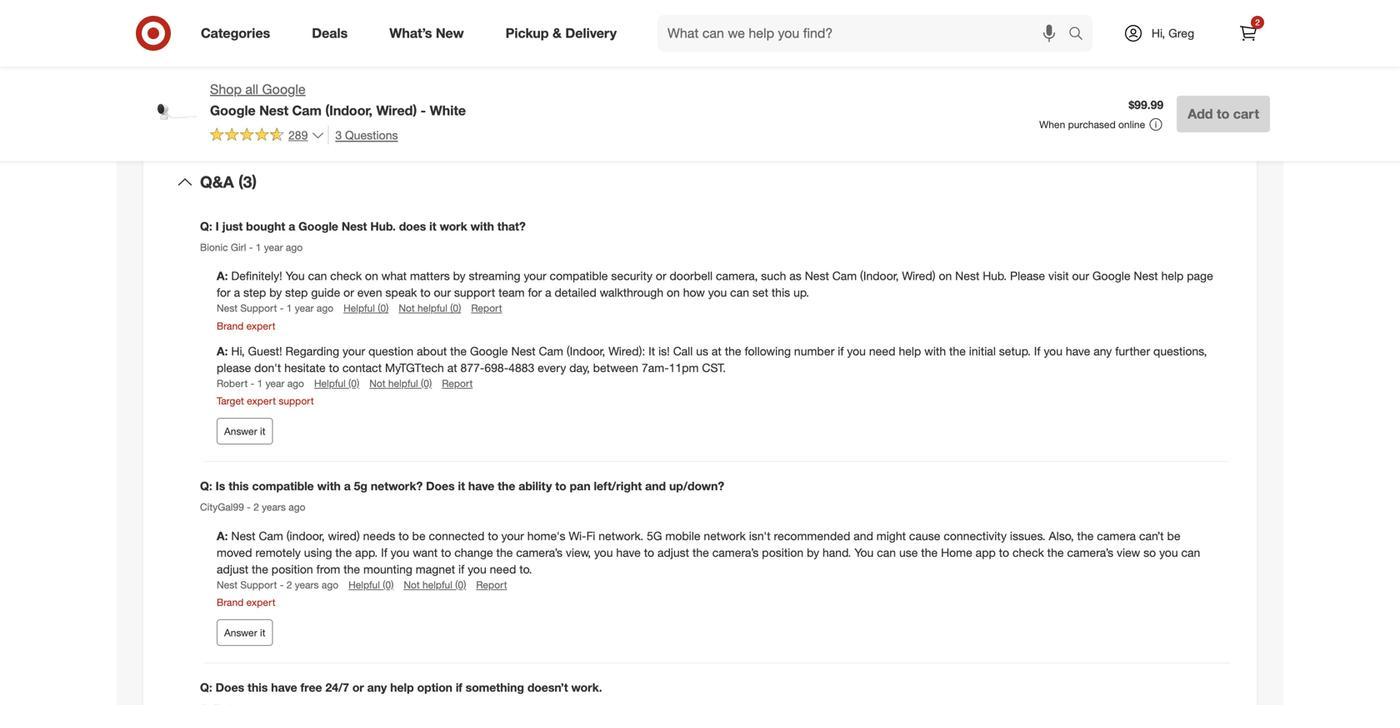 Task type: vqa. For each thing, say whether or not it's contained in the screenshot.
the Black to the left
no



Task type: describe. For each thing, give the bounding box(es) containing it.
what
[[381, 269, 407, 283]]

a: for nest cam (indoor, wired) needs to be connected to your home's wi-fi network. 5g mobile network isn't recommended and might cause connectivity issues. also, the camera can't be moved remotely using the app. if you want to change the camera's view, you have to adjust the camera's position by hand. you can use the home app to check the camera's view so you can adjust the position from the mounting magnet if you need to.
[[217, 529, 231, 544]]

2 vertical spatial 1
[[257, 377, 263, 390]]

expert for nest
[[246, 597, 275, 609]]

to inside add to cart button
[[1217, 106, 1230, 122]]

hand.
[[823, 546, 851, 560]]

1 be from the left
[[412, 529, 426, 544]]

you down the fi
[[594, 546, 613, 560]]

initial
[[969, 344, 996, 359]]

not helpful  (0) for change
[[404, 579, 466, 592]]

matters
[[410, 269, 450, 283]]

camera,
[[716, 269, 758, 283]]

the inside q: is this compatible with a 5g network? does it have the ability to pan left/right and up/down? citygal99 - 2 years ago
[[498, 479, 515, 494]]

search
[[1061, 27, 1101, 43]]

home
[[941, 546, 972, 560]]

to right needs
[[399, 529, 409, 544]]

hi, guest! regarding your question about the google nest cam (indoor, wired): it is! call us at the following number if you need help with the initial setup. if you have any further questions, please don't hesitate to contact mytgttech at 877-698-4883 every day, between 7am-11pm cst.
[[217, 344, 1207, 375]]

mytgttech
[[385, 361, 444, 375]]

nest right as
[[805, 269, 829, 283]]

even
[[357, 286, 382, 300]]

not helpful  (0) button for contact
[[369, 377, 432, 391]]

nest inside nest cam (indoor, wired) needs to be connected to your home's wi-fi network. 5g mobile network isn't recommended and might cause connectivity issues. also, the camera can't be moved remotely using the app. if you want to change the camera's view, you have to adjust the camera's position by hand. you can use the home app to check the camera's view so you can adjust the position from the mounting magnet if you need to.
[[231, 529, 255, 544]]

definitely! you can check on what matters by streaming your compatible security or doorbell camera, such as nest cam (indoor, wired) on nest hub. please visit our google nest help page for a step by step guide or even speak to our support team for a detailed walkthrough on how you can set this up.
[[217, 269, 1213, 300]]

doorbell
[[670, 269, 713, 283]]

app.
[[355, 546, 378, 560]]

1 horizontal spatial years
[[295, 579, 319, 592]]

hub. inside q: i just bought a google nest hub. does it work with that? bionic girl - 1 year ago
[[370, 219, 396, 234]]

helpful  (0) button for check
[[343, 301, 389, 316]]

have left free
[[271, 681, 297, 696]]

(indoor, inside definitely! you can check on what matters by streaming your compatible security or doorbell camera, such as nest cam (indoor, wired) on nest hub. please visit our google nest help page for a step by step guide or even speak to our support team for a detailed walkthrough on how you can set this up.
[[860, 269, 899, 283]]

help inside definitely! you can check on what matters by streaming your compatible security or doorbell camera, such as nest cam (indoor, wired) on nest hub. please visit our google nest help page for a step by step guide or even speak to our support team for a detailed walkthrough on how you can set this up.
[[1161, 269, 1184, 283]]

$99.99
[[1129, 98, 1164, 112]]

home's
[[527, 529, 565, 544]]

can down might
[[877, 546, 896, 560]]

when purchased online
[[1039, 118, 1145, 131]]

1 vertical spatial support
[[279, 395, 314, 408]]

something
[[466, 681, 524, 696]]

helpful  (0) button for wired)
[[348, 578, 394, 593]]

you inside definitely! you can check on what matters by streaming your compatible security or doorbell camera, such as nest cam (indoor, wired) on nest hub. please visit our google nest help page for a step by step guide or even speak to our support team for a detailed walkthrough on how you can set this up.
[[708, 286, 727, 300]]

q: for q: i just bought a google nest hub. does it work with that?
[[200, 219, 212, 234]]

free
[[300, 681, 322, 696]]

a left the detailed at the top of page
[[545, 286, 551, 300]]

have inside hi, guest! regarding your question about the google nest cam (indoor, wired): it is! call us at the following number if you need help with the initial setup. if you have any further questions, please don't hesitate to contact mytgttech at 877-698-4883 every day, between 7am-11pm cst.
[[1066, 344, 1090, 359]]

ago down from
[[322, 579, 338, 592]]

walkthrough
[[600, 286, 663, 300]]

fi
[[586, 529, 595, 544]]

to down connected on the left bottom of page
[[441, 546, 451, 560]]

is!
[[658, 344, 670, 359]]

don't
[[254, 361, 281, 375]]

1 vertical spatial by
[[269, 286, 282, 300]]

ago inside q: i just bought a google nest hub. does it work with that? bionic girl - 1 year ago
[[286, 241, 303, 254]]

3 camera's from the left
[[1067, 546, 1114, 560]]

citygal99
[[200, 501, 244, 514]]

use
[[899, 546, 918, 560]]

shop all google google nest cam (indoor, wired) - white
[[210, 81, 466, 119]]

shop
[[210, 81, 242, 98]]

&
[[553, 25, 562, 41]]

answer for nest support - 2 years ago
[[224, 627, 257, 640]]

remotely
[[255, 546, 301, 560]]

0 horizontal spatial adjust
[[217, 562, 248, 577]]

report for google
[[442, 377, 473, 390]]

brand for definitely! you can check on what matters by streaming your compatible security or doorbell camera, such as nest cam (indoor, wired) on nest hub. please visit our google nest help page for a step by step guide or even speak to our support team for a detailed walkthrough on how you can set this up.
[[217, 320, 244, 332]]

questions
[[345, 128, 398, 142]]

definitely!
[[231, 269, 282, 283]]

setup.
[[999, 344, 1031, 359]]

moved
[[217, 546, 252, 560]]

q&a
[[200, 173, 234, 192]]

the down mobile
[[693, 546, 709, 560]]

2 for from the left
[[528, 286, 542, 300]]

if inside nest cam (indoor, wired) needs to be connected to your home's wi-fi network. 5g mobile network isn't recommended and might cause connectivity issues. also, the camera can't be moved remotely using the app. if you want to change the camera's view, you have to adjust the camera's position by hand. you can use the home app to check the camera's view so you can adjust the position from the mounting magnet if you need to.
[[381, 546, 387, 560]]

answer it button for a:
[[217, 419, 273, 445]]

report button for connected
[[476, 578, 507, 593]]

categories link
[[187, 15, 291, 52]]

0 horizontal spatial on
[[365, 269, 378, 283]]

wi-
[[569, 529, 586, 544]]

does inside q: is this compatible with a 5g network? does it have the ability to pan left/right and up/down? citygal99 - 2 years ago
[[426, 479, 455, 494]]

0 vertical spatial position
[[762, 546, 804, 560]]

the up nest support - 2 years ago
[[252, 562, 268, 577]]

app
[[976, 546, 996, 560]]

if inside hi, guest! regarding your question about the google nest cam (indoor, wired): it is! call us at the following number if you need help with the initial setup. if you have any further questions, please don't hesitate to contact mytgttech at 877-698-4883 every day, between 7am-11pm cst.
[[838, 344, 844, 359]]

- inside q: is this compatible with a 5g network? does it have the ability to pan left/right and up/down? citygal99 - 2 years ago
[[247, 501, 251, 514]]

hesitate
[[284, 361, 326, 375]]

report button for google
[[442, 377, 473, 391]]

0 horizontal spatial does
[[216, 681, 244, 696]]

bionic
[[200, 241, 228, 254]]

to right the 'app'
[[999, 546, 1009, 560]]

network.
[[599, 529, 644, 544]]

day,
[[569, 361, 590, 375]]

1 horizontal spatial on
[[667, 286, 680, 300]]

left/right
[[594, 479, 642, 494]]

0 horizontal spatial at
[[447, 361, 457, 375]]

2 link
[[1230, 15, 1267, 52]]

a: for hi, guest! regarding your question about the google nest cam (indoor, wired): it is! call us at the following number if you need help with the initial setup. if you have any further questions, please don't hesitate to contact mytgttech at 877-698-4883 every day, between 7am-11pm cst.
[[217, 344, 231, 359]]

the down also,
[[1047, 546, 1064, 560]]

1 step from the left
[[243, 286, 266, 300]]

the up cst.
[[725, 344, 741, 359]]

not for even
[[399, 302, 415, 315]]

you inside definitely! you can check on what matters by streaming your compatible security or doorbell camera, such as nest cam (indoor, wired) on nest hub. please visit our google nest help page for a step by step guide or even speak to our support team for a detailed walkthrough on how you can set this up.
[[286, 269, 305, 283]]

us
[[696, 344, 708, 359]]

What can we help you find? suggestions appear below search field
[[658, 15, 1073, 52]]

any inside hi, guest! regarding your question about the google nest cam (indoor, wired): it is! call us at the following number if you need help with the initial setup. if you have any further questions, please don't hesitate to contact mytgttech at 877-698-4883 every day, between 7am-11pm cst.
[[1094, 344, 1112, 359]]

support for nest
[[240, 579, 277, 592]]

2 be from the left
[[1167, 529, 1181, 544]]

question
[[368, 344, 414, 359]]

isn't
[[749, 529, 771, 544]]

so
[[1144, 546, 1156, 560]]

wired):
[[609, 344, 645, 359]]

and inside q: is this compatible with a 5g network? does it have the ability to pan left/right and up/down? citygal99 - 2 years ago
[[645, 479, 666, 494]]

have inside q: is this compatible with a 5g network? does it have the ability to pan left/right and up/down? citygal99 - 2 years ago
[[468, 479, 494, 494]]

helpful for check
[[343, 302, 375, 315]]

(indoor, inside hi, guest! regarding your question about the google nest cam (indoor, wired): it is! call us at the following number if you need help with the initial setup. if you have any further questions, please don't hesitate to contact mytgttech at 877-698-4883 every day, between 7am-11pm cst.
[[567, 344, 605, 359]]

2 camera's from the left
[[712, 546, 759, 560]]

to up the "change"
[[488, 529, 498, 544]]

helpful  (0) button for your
[[314, 377, 359, 391]]

1 vertical spatial year
[[295, 302, 314, 315]]

report for by
[[471, 302, 502, 315]]

can up guide
[[308, 269, 327, 283]]

a: for definitely! you can check on what matters by streaming your compatible security or doorbell camera, such as nest cam (indoor, wired) on nest hub. please visit our google nest help page for a step by step guide or even speak to our support team for a detailed walkthrough on how you can set this up.
[[217, 269, 231, 283]]

to down 5g
[[644, 546, 654, 560]]

add to cart
[[1188, 106, 1259, 122]]

nest left please
[[955, 269, 980, 283]]

guest!
[[248, 344, 282, 359]]

pan
[[570, 479, 591, 494]]

1 vertical spatial position
[[272, 562, 313, 577]]

nest down definitely!
[[217, 302, 238, 315]]

- down remotely
[[280, 579, 284, 592]]

how
[[683, 286, 705, 300]]

a inside q: is this compatible with a 5g network? does it have the ability to pan left/right and up/down? citygal99 - 2 years ago
[[344, 479, 351, 494]]

does
[[399, 219, 426, 234]]

image of google nest cam (indoor, wired) - white image
[[130, 80, 197, 147]]

view,
[[566, 546, 591, 560]]

magnet
[[416, 562, 455, 577]]

have inside nest cam (indoor, wired) needs to be connected to your home's wi-fi network. 5g mobile network isn't recommended and might cause connectivity issues. also, the camera can't be moved remotely using the app. if you want to change the camera's view, you have to adjust the camera's position by hand. you can use the home app to check the camera's view so you can adjust the position from the mounting magnet if you need to.
[[616, 546, 641, 560]]

not for contact
[[369, 377, 385, 390]]

as
[[789, 269, 802, 283]]

helpful for even
[[418, 302, 447, 315]]

1 horizontal spatial adjust
[[658, 546, 689, 560]]

the right the "change"
[[496, 546, 513, 560]]

pickup & delivery
[[506, 25, 617, 41]]

the down cause
[[921, 546, 938, 560]]

search button
[[1061, 15, 1101, 55]]

doesn't
[[527, 681, 568, 696]]

contact
[[342, 361, 382, 375]]

2 vertical spatial year
[[266, 377, 285, 390]]

answer it for a:
[[224, 426, 265, 438]]

hi, greg
[[1152, 26, 1194, 40]]

it down nest support - 2 years ago
[[260, 627, 265, 640]]

all
[[245, 81, 258, 98]]

nest inside hi, guest! regarding your question about the google nest cam (indoor, wired): it is! call us at the following number if you need help with the initial setup. if you have any further questions, please don't hesitate to contact mytgttech at 877-698-4883 every day, between 7am-11pm cst.
[[511, 344, 536, 359]]

ago down guide
[[317, 302, 333, 315]]

compatible inside q: is this compatible with a 5g network? does it have the ability to pan left/right and up/down? citygal99 - 2 years ago
[[252, 479, 314, 494]]

can right so
[[1181, 546, 1200, 560]]

this for q: is this compatible with a 5g network? does it have the ability to pan left/right and up/down? citygal99 - 2 years ago
[[229, 479, 249, 494]]

online
[[1118, 118, 1145, 131]]

set
[[752, 286, 768, 300]]

1 vertical spatial or
[[344, 286, 354, 300]]

it down target expert support
[[260, 426, 265, 438]]

what's
[[389, 25, 432, 41]]

number
[[794, 344, 835, 359]]

you right setup.
[[1044, 344, 1063, 359]]

visit
[[1048, 269, 1069, 283]]

you right number
[[847, 344, 866, 359]]

1 vertical spatial 1
[[286, 302, 292, 315]]

wired) inside definitely! you can check on what matters by streaming your compatible security or doorbell camera, such as nest cam (indoor, wired) on nest hub. please visit our google nest help page for a step by step guide or even speak to our support team for a detailed walkthrough on how you can set this up.
[[902, 269, 936, 283]]

0 horizontal spatial our
[[434, 286, 451, 300]]

helpful  (0) for wired)
[[348, 579, 394, 592]]

cam inside definitely! you can check on what matters by streaming your compatible security or doorbell camera, such as nest cam (indoor, wired) on nest hub. please visit our google nest help page for a step by step guide or even speak to our support team for a detailed walkthrough on how you can set this up.
[[832, 269, 857, 283]]

q: i just bought a google nest hub. does it work with that? bionic girl - 1 year ago
[[200, 219, 526, 254]]

to inside q: is this compatible with a 5g network? does it have the ability to pan left/right and up/down? citygal99 - 2 years ago
[[555, 479, 566, 494]]

nest down moved
[[217, 579, 238, 592]]

2 horizontal spatial 2
[[1255, 17, 1260, 28]]

your inside hi, guest! regarding your question about the google nest cam (indoor, wired): it is! call us at the following number if you need help with the initial setup. if you have any further questions, please don't hesitate to contact mytgttech at 877-698-4883 every day, between 7am-11pm cst.
[[343, 344, 365, 359]]

up.
[[793, 286, 809, 300]]

- right robert
[[251, 377, 254, 390]]

mobile
[[665, 529, 701, 544]]

7am-
[[642, 361, 669, 375]]

the left initial at the right
[[949, 344, 966, 359]]

what's new link
[[375, 15, 485, 52]]

want
[[413, 546, 438, 560]]

google down shop
[[210, 102, 256, 119]]

can down "camera," in the right top of the page
[[730, 286, 749, 300]]

3 q: from the top
[[200, 681, 212, 696]]

- inside q: i just bought a google nest hub. does it work with that? bionic girl - 1 year ago
[[249, 241, 253, 254]]

(indoor, inside shop all google google nest cam (indoor, wired) - white
[[325, 102, 373, 119]]

the up 877- on the bottom of page
[[450, 344, 467, 359]]

add
[[1188, 106, 1213, 122]]

i
[[216, 219, 219, 234]]

1 horizontal spatial 2
[[286, 579, 292, 592]]

network
[[704, 529, 746, 544]]

answer it for nest support - 2 years ago
[[224, 627, 265, 640]]

issues.
[[1010, 529, 1046, 544]]

check inside definitely! you can check on what matters by streaming your compatible security or doorbell camera, such as nest cam (indoor, wired) on nest hub. please visit our google nest help page for a step by step guide or even speak to our support team for a detailed walkthrough on how you can set this up.
[[330, 269, 362, 283]]

you down the "change"
[[468, 562, 486, 577]]

needs
[[363, 529, 395, 544]]

1 for from the left
[[217, 286, 231, 300]]

you up mounting
[[391, 546, 409, 560]]

the down wired)
[[335, 546, 352, 560]]

you right so
[[1159, 546, 1178, 560]]

5g
[[354, 479, 368, 494]]

q: is this compatible with a 5g network? does it have the ability to pan left/right and up/down? citygal99 - 2 years ago
[[200, 479, 724, 514]]

add to cart button
[[1177, 96, 1270, 132]]

help inside hi, guest! regarding your question about the google nest cam (indoor, wired): it is! call us at the following number if you need help with the initial setup. if you have any further questions, please don't hesitate to contact mytgttech at 877-698-4883 every day, between 7am-11pm cst.
[[899, 344, 921, 359]]



Task type: locate. For each thing, give the bounding box(es) containing it.
1 horizontal spatial compatible
[[550, 269, 608, 283]]

0 vertical spatial a:
[[217, 269, 231, 283]]

1 vertical spatial hi,
[[231, 344, 245, 359]]

categories
[[201, 25, 270, 41]]

work.
[[571, 681, 602, 696]]

you inside nest cam (indoor, wired) needs to be connected to your home's wi-fi network. 5g mobile network isn't recommended and might cause connectivity issues. also, the camera can't be moved remotely using the app. if you want to change the camera's view, you have to adjust the camera's position by hand. you can use the home app to check the camera's view so you can adjust the position from the mounting magnet if you need to.
[[855, 546, 874, 560]]

google right all
[[262, 81, 306, 98]]

year
[[264, 241, 283, 254], [295, 302, 314, 315], [266, 377, 285, 390]]

brand expert for definitely! you can check on what matters by streaming your compatible security or doorbell camera, such as nest cam (indoor, wired) on nest hub. please visit our google nest help page for a step by step guide or even speak to our support team for a detailed walkthrough on how you can set this up.
[[217, 320, 275, 332]]

work
[[440, 219, 467, 234]]

1 vertical spatial answer
[[224, 627, 257, 640]]

with inside q: i just bought a google nest hub. does it work with that? bionic girl - 1 year ago
[[471, 219, 494, 234]]

between
[[593, 361, 638, 375]]

page
[[1187, 269, 1213, 283]]

a down definitely!
[[234, 286, 240, 300]]

0 vertical spatial or
[[656, 269, 666, 283]]

0 horizontal spatial 2
[[253, 501, 259, 514]]

(indoor,
[[286, 529, 325, 544]]

any right 24/7
[[367, 681, 387, 696]]

0 horizontal spatial for
[[217, 286, 231, 300]]

1 horizontal spatial our
[[1072, 269, 1089, 283]]

helpful  (0) button
[[343, 301, 389, 316], [314, 377, 359, 391], [348, 578, 394, 593]]

a inside q: i just bought a google nest hub. does it work with that? bionic girl - 1 year ago
[[289, 219, 295, 234]]

0 horizontal spatial years
[[262, 501, 286, 514]]

cam inside nest cam (indoor, wired) needs to be connected to your home's wi-fi network. 5g mobile network isn't recommended and might cause connectivity issues. also, the camera can't be moved remotely using the app. if you want to change the camera's view, you have to adjust the camera's position by hand. you can use the home app to check the camera's view so you can adjust the position from the mounting magnet if you need to.
[[259, 529, 283, 544]]

hub. inside definitely! you can check on what matters by streaming your compatible security or doorbell camera, such as nest cam (indoor, wired) on nest hub. please visit our google nest help page for a step by step guide or even speak to our support team for a detailed walkthrough on how you can set this up.
[[983, 269, 1007, 283]]

0 horizontal spatial if
[[381, 546, 387, 560]]

if right setup.
[[1034, 344, 1041, 359]]

nest support - 1 year ago
[[217, 302, 333, 315]]

2 vertical spatial helpful
[[423, 579, 452, 592]]

0 vertical spatial 1
[[256, 241, 261, 254]]

1 right girl
[[256, 241, 261, 254]]

2 a: from the top
[[217, 344, 231, 359]]

not helpful  (0) button for change
[[404, 578, 466, 593]]

with inside hi, guest! regarding your question about the google nest cam (indoor, wired): it is! call us at the following number if you need help with the initial setup. if you have any further questions, please don't hesitate to contact mytgttech at 877-698-4883 every day, between 7am-11pm cst.
[[924, 344, 946, 359]]

support for definitely!
[[240, 302, 277, 315]]

up/down?
[[669, 479, 724, 494]]

0 horizontal spatial help
[[390, 681, 414, 696]]

ago inside q: is this compatible with a 5g network? does it have the ability to pan left/right and up/down? citygal99 - 2 years ago
[[289, 501, 305, 514]]

your inside definitely! you can check on what matters by streaming your compatible security or doorbell camera, such as nest cam (indoor, wired) on nest hub. please visit our google nest help page for a step by step guide or even speak to our support team for a detailed walkthrough on how you can set this up.
[[524, 269, 546, 283]]

not helpful  (0) for contact
[[369, 377, 432, 390]]

q: inside q: i just bought a google nest hub. does it work with that? bionic girl - 1 year ago
[[200, 219, 212, 234]]

your for by
[[524, 269, 546, 283]]

1 vertical spatial brand expert
[[217, 597, 275, 609]]

ability
[[519, 479, 552, 494]]

helpful  (0)
[[343, 302, 389, 315], [314, 377, 359, 390], [348, 579, 394, 592]]

hi, for guest!
[[231, 344, 245, 359]]

the down app. on the left of the page
[[344, 562, 360, 577]]

1 vertical spatial this
[[229, 479, 249, 494]]

0 vertical spatial helpful
[[418, 302, 447, 315]]

1 camera's from the left
[[516, 546, 563, 560]]

3 a: from the top
[[217, 529, 231, 544]]

does
[[426, 479, 455, 494], [216, 681, 244, 696]]

the left ability
[[498, 479, 515, 494]]

2 answer it from the top
[[224, 627, 265, 640]]

0 horizontal spatial check
[[330, 269, 362, 283]]

pickup
[[506, 25, 549, 41]]

years inside q: is this compatible with a 5g network? does it have the ability to pan left/right and up/down? citygal99 - 2 years ago
[[262, 501, 286, 514]]

years
[[262, 501, 286, 514], [295, 579, 319, 592]]

nest
[[259, 102, 288, 119], [342, 219, 367, 234], [805, 269, 829, 283], [955, 269, 980, 283], [1134, 269, 1158, 283], [217, 302, 238, 315], [511, 344, 536, 359], [231, 529, 255, 544], [217, 579, 238, 592]]

be
[[412, 529, 426, 544], [1167, 529, 1181, 544]]

this inside definitely! you can check on what matters by streaming your compatible security or doorbell camera, such as nest cam (indoor, wired) on nest hub. please visit our google nest help page for a step by step guide or even speak to our support team for a detailed walkthrough on how you can set this up.
[[772, 286, 790, 300]]

1 vertical spatial not
[[369, 377, 385, 390]]

2 support from the top
[[240, 579, 277, 592]]

year down bought
[[264, 241, 283, 254]]

- left white at top left
[[421, 102, 426, 119]]

using
[[304, 546, 332, 560]]

also,
[[1049, 529, 1074, 544]]

helpful for your
[[314, 377, 346, 390]]

2
[[1255, 17, 1260, 28], [253, 501, 259, 514], [286, 579, 292, 592]]

year down guide
[[295, 302, 314, 315]]

1 vertical spatial your
[[343, 344, 365, 359]]

2 horizontal spatial on
[[939, 269, 952, 283]]

0 vertical spatial report
[[471, 302, 502, 315]]

1 horizontal spatial for
[[528, 286, 542, 300]]

1 horizontal spatial and
[[854, 529, 873, 544]]

white
[[430, 102, 466, 119]]

1 vertical spatial expert
[[247, 395, 276, 408]]

1 horizontal spatial position
[[762, 546, 804, 560]]

1 answer from the top
[[224, 426, 257, 438]]

or left "even"
[[344, 286, 354, 300]]

and
[[645, 479, 666, 494], [854, 529, 873, 544]]

expert for definitely!
[[246, 320, 275, 332]]

hi, for greg
[[1152, 26, 1165, 40]]

helpful for contact
[[388, 377, 418, 390]]

- inside shop all google google nest cam (indoor, wired) - white
[[421, 102, 426, 119]]

google up 698-
[[470, 344, 508, 359]]

hub. left please
[[983, 269, 1007, 283]]

0 vertical spatial hub.
[[370, 219, 396, 234]]

check inside nest cam (indoor, wired) needs to be connected to your home's wi-fi network. 5g mobile network isn't recommended and might cause connectivity issues. also, the camera can't be moved remotely using the app. if you want to change the camera's view, you have to adjust the camera's position by hand. you can use the home app to check the camera's view so you can adjust the position from the mounting magnet if you need to.
[[1013, 546, 1044, 560]]

answer it down nest support - 2 years ago
[[224, 627, 265, 640]]

with right work
[[471, 219, 494, 234]]

1 a: from the top
[[217, 269, 231, 283]]

0 horizontal spatial camera's
[[516, 546, 563, 560]]

if inside hi, guest! regarding your question about the google nest cam (indoor, wired): it is! call us at the following number if you need help with the initial setup. if you have any further questions, please don't hesitate to contact mytgttech at 877-698-4883 every day, between 7am-11pm cst.
[[1034, 344, 1041, 359]]

0 vertical spatial answer it
[[224, 426, 265, 438]]

this right is at bottom left
[[229, 479, 249, 494]]

on left please
[[939, 269, 952, 283]]

on left the how
[[667, 286, 680, 300]]

-
[[421, 102, 426, 119], [249, 241, 253, 254], [280, 302, 284, 315], [251, 377, 254, 390], [247, 501, 251, 514], [280, 579, 284, 592]]

1 down don't
[[257, 377, 263, 390]]

camera
[[1097, 529, 1136, 544]]

0 vertical spatial expert
[[246, 320, 275, 332]]

years down from
[[295, 579, 319, 592]]

0 vertical spatial support
[[454, 286, 495, 300]]

about
[[417, 344, 447, 359]]

0 vertical spatial compatible
[[550, 269, 608, 283]]

cam up every
[[539, 344, 563, 359]]

2 answer from the top
[[224, 627, 257, 640]]

help
[[1161, 269, 1184, 283], [899, 344, 921, 359], [390, 681, 414, 696]]

this down the such
[[772, 286, 790, 300]]

1 vertical spatial (indoor,
[[860, 269, 899, 283]]

on up "even"
[[365, 269, 378, 283]]

0 vertical spatial brand
[[217, 320, 244, 332]]

helpful down magnet
[[423, 579, 452, 592]]

0 horizontal spatial and
[[645, 479, 666, 494]]

step
[[243, 286, 266, 300], [285, 286, 308, 300]]

cam right as
[[832, 269, 857, 283]]

1 horizontal spatial hi,
[[1152, 26, 1165, 40]]

year down don't
[[266, 377, 285, 390]]

1 q: from the top
[[200, 219, 212, 234]]

helpful for wired)
[[348, 579, 380, 592]]

this inside q: is this compatible with a 5g network? does it have the ability to pan left/right and up/down? citygal99 - 2 years ago
[[229, 479, 249, 494]]

your inside nest cam (indoor, wired) needs to be connected to your home's wi-fi network. 5g mobile network isn't recommended and might cause connectivity issues. also, the camera can't be moved remotely using the app. if you want to change the camera's view, you have to adjust the camera's position by hand. you can use the home app to check the camera's view so you can adjust the position from the mounting magnet if you need to.
[[501, 529, 524, 544]]

support inside definitely! you can check on what matters by streaming your compatible security or doorbell camera, such as nest cam (indoor, wired) on nest hub. please visit our google nest help page for a step by step guide or even speak to our support team for a detailed walkthrough on how you can set this up.
[[454, 286, 495, 300]]

camera's
[[516, 546, 563, 560], [712, 546, 759, 560], [1067, 546, 1114, 560]]

1 inside q: i just bought a google nest hub. does it work with that? bionic girl - 1 year ago
[[256, 241, 261, 254]]

and inside nest cam (indoor, wired) needs to be connected to your home's wi-fi network. 5g mobile network isn't recommended and might cause connectivity issues. also, the camera can't be moved remotely using the app. if you want to change the camera's view, you have to adjust the camera's position by hand. you can use the home app to check the camera's view so you can adjust the position from the mounting magnet if you need to.
[[854, 529, 873, 544]]

1 horizontal spatial step
[[285, 286, 308, 300]]

0 vertical spatial does
[[426, 479, 455, 494]]

please
[[1010, 269, 1045, 283]]

it inside q: is this compatible with a 5g network? does it have the ability to pan left/right and up/down? citygal99 - 2 years ago
[[458, 479, 465, 494]]

brand expert for nest cam (indoor, wired) needs to be connected to your home's wi-fi network. 5g mobile network isn't recommended and might cause connectivity issues. also, the camera can't be moved remotely using the app. if you want to change the camera's view, you have to adjust the camera's position by hand. you can use the home app to check the camera's view so you can adjust the position from the mounting magnet if you need to.
[[217, 597, 275, 609]]

11pm
[[669, 361, 699, 375]]

this for q: does this have free 24/7 or any help option if something doesn't work.
[[248, 681, 268, 696]]

1 horizontal spatial at
[[712, 344, 722, 359]]

not
[[399, 302, 415, 315], [369, 377, 385, 390], [404, 579, 420, 592]]

helpful  (0) down "even"
[[343, 302, 389, 315]]

1 vertical spatial helpful
[[314, 377, 346, 390]]

further
[[1115, 344, 1150, 359]]

to inside hi, guest! regarding your question about the google nest cam (indoor, wired): it is! call us at the following number if you need help with the initial setup. if you have any further questions, please don't hesitate to contact mytgttech at 877-698-4883 every day, between 7am-11pm cst.
[[329, 361, 339, 375]]

with left initial at the right
[[924, 344, 946, 359]]

it
[[429, 219, 436, 234], [260, 426, 265, 438], [458, 479, 465, 494], [260, 627, 265, 640]]

1 vertical spatial with
[[924, 344, 946, 359]]

need inside nest cam (indoor, wired) needs to be connected to your home's wi-fi network. 5g mobile network isn't recommended and might cause connectivity issues. also, the camera can't be moved remotely using the app. if you want to change the camera's view, you have to adjust the camera's position by hand. you can use the home app to check the camera's view so you can adjust the position from the mounting magnet if you need to.
[[490, 562, 516, 577]]

2 step from the left
[[285, 286, 308, 300]]

2 horizontal spatial with
[[924, 344, 946, 359]]

if up mounting
[[381, 546, 387, 560]]

0 vertical spatial with
[[471, 219, 494, 234]]

ago down 'hesitate'
[[287, 377, 304, 390]]

have
[[1066, 344, 1090, 359], [468, 479, 494, 494], [616, 546, 641, 560], [271, 681, 297, 696]]

what's new
[[389, 25, 464, 41]]

2 brand expert from the top
[[217, 597, 275, 609]]

1 horizontal spatial (indoor,
[[567, 344, 605, 359]]

answer it button
[[217, 419, 273, 445], [217, 620, 273, 647]]

is
[[216, 479, 225, 494]]

please
[[217, 361, 251, 375]]

0 horizontal spatial wired)
[[376, 102, 417, 119]]

you right hand.
[[855, 546, 874, 560]]

2 vertical spatial expert
[[246, 597, 275, 609]]

0 vertical spatial adjust
[[658, 546, 689, 560]]

q:
[[200, 219, 212, 234], [200, 479, 212, 494], [200, 681, 212, 696]]

recommended
[[774, 529, 850, 544]]

support down definitely!
[[240, 302, 277, 315]]

0 vertical spatial answer
[[224, 426, 257, 438]]

1 vertical spatial check
[[1013, 546, 1044, 560]]

1 brand from the top
[[217, 320, 244, 332]]

0 vertical spatial if
[[838, 344, 844, 359]]

0 vertical spatial q:
[[200, 219, 212, 234]]

1 brand expert from the top
[[217, 320, 275, 332]]

such
[[761, 269, 786, 283]]

not down speak
[[399, 302, 415, 315]]

expert for hi,
[[247, 395, 276, 408]]

0 horizontal spatial hi,
[[231, 344, 245, 359]]

support down remotely
[[240, 579, 277, 592]]

cam inside hi, guest! regarding your question about the google nest cam (indoor, wired): it is! call us at the following number if you need help with the initial setup. if you have any further questions, please don't hesitate to contact mytgttech at 877-698-4883 every day, between 7am-11pm cst.
[[539, 344, 563, 359]]

3 questions
[[335, 128, 398, 142]]

speak
[[385, 286, 417, 300]]

to
[[1217, 106, 1230, 122], [420, 286, 431, 300], [329, 361, 339, 375], [555, 479, 566, 494], [399, 529, 409, 544], [488, 529, 498, 544], [441, 546, 451, 560], [644, 546, 654, 560], [999, 546, 1009, 560]]

purchased
[[1068, 118, 1116, 131]]

guide
[[311, 286, 340, 300]]

expert down nest support - 2 years ago
[[246, 597, 275, 609]]

helpful  (0) for your
[[314, 377, 359, 390]]

nest left page
[[1134, 269, 1158, 283]]

report down 'team' on the left top of page
[[471, 302, 502, 315]]

to left pan
[[555, 479, 566, 494]]

0 vertical spatial check
[[330, 269, 362, 283]]

1 vertical spatial and
[[854, 529, 873, 544]]

nest inside q: i just bought a google nest hub. does it work with that? bionic girl - 1 year ago
[[342, 219, 367, 234]]

robert
[[217, 377, 248, 390]]

1 vertical spatial at
[[447, 361, 457, 375]]

brand for nest cam (indoor, wired) needs to be connected to your home's wi-fi network. 5g mobile network isn't recommended and might cause connectivity issues. also, the camera can't be moved remotely using the app. if you want to change the camera's view, you have to adjust the camera's position by hand. you can use the home app to check the camera's view so you can adjust the position from the mounting magnet if you need to.
[[217, 597, 244, 609]]

to inside definitely! you can check on what matters by streaming your compatible security or doorbell camera, such as nest cam (indoor, wired) on nest hub. please visit our google nest help page for a step by step guide or even speak to our support team for a detailed walkthrough on how you can set this up.
[[420, 286, 431, 300]]

with inside q: is this compatible with a 5g network? does it have the ability to pan left/right and up/down? citygal99 - 2 years ago
[[317, 479, 341, 494]]

years up remotely
[[262, 501, 286, 514]]

this left free
[[248, 681, 268, 696]]

if down the "change"
[[458, 562, 464, 577]]

you up nest support - 1 year ago
[[286, 269, 305, 283]]

0 vertical spatial year
[[264, 241, 283, 254]]

every
[[538, 361, 566, 375]]

not down contact
[[369, 377, 385, 390]]

2 answer it button from the top
[[217, 620, 273, 647]]

not helpful  (0) for even
[[399, 302, 461, 315]]

0 vertical spatial this
[[772, 286, 790, 300]]

0 vertical spatial not helpful  (0) button
[[399, 301, 461, 316]]

google inside definitely! you can check on what matters by streaming your compatible security or doorbell camera, such as nest cam (indoor, wired) on nest hub. please visit our google nest help page for a step by step guide or even speak to our support team for a detailed walkthrough on how you can set this up.
[[1092, 269, 1131, 283]]

cam
[[292, 102, 322, 119], [832, 269, 857, 283], [539, 344, 563, 359], [259, 529, 283, 544]]

adjust down moved
[[217, 562, 248, 577]]

2 inside q: is this compatible with a 5g network? does it have the ability to pan left/right and up/down? citygal99 - 2 years ago
[[253, 501, 259, 514]]

not helpful  (0) button down matters
[[399, 301, 461, 316]]

2 vertical spatial by
[[807, 546, 819, 560]]

q&a (3)
[[200, 173, 257, 192]]

cam up remotely
[[259, 529, 283, 544]]

q&a (3) button
[[157, 156, 1243, 209]]

the right also,
[[1077, 529, 1094, 544]]

0 vertical spatial report button
[[471, 301, 502, 316]]

0 horizontal spatial any
[[367, 681, 387, 696]]

girl
[[231, 241, 246, 254]]

for down bionic
[[217, 286, 231, 300]]

1 vertical spatial years
[[295, 579, 319, 592]]

2 vertical spatial with
[[317, 479, 341, 494]]

view
[[1117, 546, 1140, 560]]

have down network.
[[616, 546, 641, 560]]

helpful down 'hesitate'
[[314, 377, 346, 390]]

cause
[[909, 529, 940, 544]]

brand down moved
[[217, 597, 244, 609]]

0 vertical spatial not
[[399, 302, 415, 315]]

check down issues.
[[1013, 546, 1044, 560]]

it
[[649, 344, 655, 359]]

0 vertical spatial helpful
[[343, 302, 375, 315]]

might
[[877, 529, 906, 544]]

0 horizontal spatial be
[[412, 529, 426, 544]]

0 vertical spatial helpful  (0)
[[343, 302, 389, 315]]

mounting
[[363, 562, 412, 577]]

answer it button down nest support - 2 years ago
[[217, 620, 273, 647]]

1 horizontal spatial wired)
[[902, 269, 936, 283]]

2 vertical spatial if
[[456, 681, 462, 696]]

1 horizontal spatial any
[[1094, 344, 1112, 359]]

0 vertical spatial by
[[453, 269, 466, 283]]

position
[[762, 546, 804, 560], [272, 562, 313, 577]]

compatible inside definitely! you can check on what matters by streaming your compatible security or doorbell camera, such as nest cam (indoor, wired) on nest hub. please visit our google nest help page for a step by step guide or even speak to our support team for a detailed walkthrough on how you can set this up.
[[550, 269, 608, 283]]

report for connected
[[476, 579, 507, 592]]

0 vertical spatial years
[[262, 501, 286, 514]]

your up contact
[[343, 344, 365, 359]]

need inside hi, guest! regarding your question about the google nest cam (indoor, wired): it is! call us at the following number if you need help with the initial setup. if you have any further questions, please don't hesitate to contact mytgttech at 877-698-4883 every day, between 7am-11pm cst.
[[869, 344, 896, 359]]

check
[[330, 269, 362, 283], [1013, 546, 1044, 560]]

to down regarding
[[329, 361, 339, 375]]

0 vertical spatial your
[[524, 269, 546, 283]]

helpful down matters
[[418, 302, 447, 315]]

0 vertical spatial our
[[1072, 269, 1089, 283]]

2 horizontal spatial help
[[1161, 269, 1184, 283]]

2 vertical spatial not helpful  (0)
[[404, 579, 466, 592]]

q: inside q: is this compatible with a 5g network? does it have the ability to pan left/right and up/down? citygal99 - 2 years ago
[[200, 479, 212, 494]]

brand
[[217, 320, 244, 332], [217, 597, 244, 609]]

by
[[453, 269, 466, 283], [269, 286, 282, 300], [807, 546, 819, 560]]

or right 24/7
[[352, 681, 364, 696]]

answer down nest support - 2 years ago
[[224, 627, 257, 640]]

if right number
[[838, 344, 844, 359]]

google inside hi, guest! regarding your question about the google nest cam (indoor, wired): it is! call us at the following number if you need help with the initial setup. if you have any further questions, please don't hesitate to contact mytgttech at 877-698-4883 every day, between 7am-11pm cst.
[[470, 344, 508, 359]]

camera's down home's
[[516, 546, 563, 560]]

0 vertical spatial at
[[712, 344, 722, 359]]

0 horizontal spatial step
[[243, 286, 266, 300]]

if inside nest cam (indoor, wired) needs to be connected to your home's wi-fi network. 5g mobile network isn't recommended and might cause connectivity issues. also, the camera can't be moved remotely using the app. if you want to change the camera's view, you have to adjust the camera's position by hand. you can use the home app to check the camera's view so you can adjust the position from the mounting magnet if you need to.
[[458, 562, 464, 577]]

from
[[316, 562, 340, 577]]

answer for a:
[[224, 426, 257, 438]]

have left further
[[1066, 344, 1090, 359]]

nest up 289 link
[[259, 102, 288, 119]]

report
[[471, 302, 502, 315], [442, 377, 473, 390], [476, 579, 507, 592]]

with left the 5g
[[317, 479, 341, 494]]

2 vertical spatial or
[[352, 681, 364, 696]]

0 horizontal spatial (indoor,
[[325, 102, 373, 119]]

by down recommended
[[807, 546, 819, 560]]

need right number
[[869, 344, 896, 359]]

report button down 877- on the bottom of page
[[442, 377, 473, 391]]

it inside q: i just bought a google nest hub. does it work with that? bionic girl - 1 year ago
[[429, 219, 436, 234]]

google inside q: i just bought a google nest hub. does it work with that? bionic girl - 1 year ago
[[298, 219, 338, 234]]

our right visit
[[1072, 269, 1089, 283]]

a: up please
[[217, 344, 231, 359]]

helpful  (0) button down mounting
[[348, 578, 394, 593]]

0 vertical spatial help
[[1161, 269, 1184, 283]]

helpful  (0) button down "even"
[[343, 301, 389, 316]]

nest inside shop all google google nest cam (indoor, wired) - white
[[259, 102, 288, 119]]

1 vertical spatial 2
[[253, 501, 259, 514]]

hi, inside hi, guest! regarding your question about the google nest cam (indoor, wired): it is! call us at the following number if you need help with the initial setup. if you have any further questions, please don't hesitate to contact mytgttech at 877-698-4883 every day, between 7am-11pm cst.
[[231, 344, 245, 359]]

answer it button for nest support - 2 years ago
[[217, 620, 273, 647]]

0 vertical spatial answer it button
[[217, 419, 273, 445]]

0 vertical spatial 2
[[1255, 17, 1260, 28]]

our
[[1072, 269, 1089, 283], [434, 286, 451, 300]]

1 vertical spatial need
[[490, 562, 516, 577]]

wired) inside shop all google google nest cam (indoor, wired) - white
[[376, 102, 417, 119]]

2 vertical spatial help
[[390, 681, 414, 696]]

report button for by
[[471, 301, 502, 316]]

any
[[1094, 344, 1112, 359], [367, 681, 387, 696]]

1 answer it button from the top
[[217, 419, 273, 445]]

expert down nest support - 1 year ago
[[246, 320, 275, 332]]

2 brand from the top
[[217, 597, 244, 609]]

2 q: from the top
[[200, 479, 212, 494]]

helpful
[[418, 302, 447, 315], [388, 377, 418, 390], [423, 579, 452, 592]]

a: down bionic
[[217, 269, 231, 283]]

brand expert up guest!
[[217, 320, 275, 332]]

not helpful  (0) button for even
[[399, 301, 461, 316]]

cam inside shop all google google nest cam (indoor, wired) - white
[[292, 102, 322, 119]]

can't
[[1139, 529, 1164, 544]]

24/7
[[325, 681, 349, 696]]

if
[[1034, 344, 1041, 359], [381, 546, 387, 560]]

year inside q: i just bought a google nest hub. does it work with that? bionic girl - 1 year ago
[[264, 241, 283, 254]]

option
[[417, 681, 453, 696]]

your left home's
[[501, 529, 524, 544]]

cam up 289
[[292, 102, 322, 119]]

helpful for change
[[423, 579, 452, 592]]

q: for q: is this compatible with a 5g network? does it have the ability to pan left/right and up/down?
[[200, 479, 212, 494]]

camera's down network
[[712, 546, 759, 560]]

if
[[838, 344, 844, 359], [458, 562, 464, 577], [456, 681, 462, 696]]

1 horizontal spatial support
[[454, 286, 495, 300]]

0 vertical spatial any
[[1094, 344, 1112, 359]]

bought
[[246, 219, 285, 234]]

and left might
[[854, 529, 873, 544]]

1 horizontal spatial by
[[453, 269, 466, 283]]

289
[[288, 128, 308, 142]]

0 vertical spatial support
[[240, 302, 277, 315]]

(0)
[[378, 302, 389, 315], [450, 302, 461, 315], [348, 377, 359, 390], [421, 377, 432, 390], [383, 579, 394, 592], [455, 579, 466, 592]]

not for change
[[404, 579, 420, 592]]

be right can't
[[1167, 529, 1181, 544]]

not helpful  (0) button
[[399, 301, 461, 316], [369, 377, 432, 391], [404, 578, 466, 593]]

support down 'hesitate'
[[279, 395, 314, 408]]

helpful  (0) for check
[[343, 302, 389, 315]]

by inside nest cam (indoor, wired) needs to be connected to your home's wi-fi network. 5g mobile network isn't recommended and might cause connectivity issues. also, the camera can't be moved remotely using the app. if you want to change the camera's view, you have to adjust the camera's position by hand. you can use the home app to check the camera's view so you can adjust the position from the mounting magnet if you need to.
[[807, 546, 819, 560]]

1 vertical spatial answer it button
[[217, 620, 273, 647]]

1 horizontal spatial need
[[869, 344, 896, 359]]

support
[[454, 286, 495, 300], [279, 395, 314, 408]]

1 answer it from the top
[[224, 426, 265, 438]]

helpful down mounting
[[348, 579, 380, 592]]

0 horizontal spatial you
[[286, 269, 305, 283]]

at left 877- on the bottom of page
[[447, 361, 457, 375]]

your for connected
[[501, 529, 524, 544]]

help left option
[[390, 681, 414, 696]]

compatible up (indoor,
[[252, 479, 314, 494]]

0 horizontal spatial compatible
[[252, 479, 314, 494]]

1 vertical spatial hub.
[[983, 269, 1007, 283]]

- down definitely!
[[280, 302, 284, 315]]

not down magnet
[[404, 579, 420, 592]]

2 right citygal99
[[253, 501, 259, 514]]

1 support from the top
[[240, 302, 277, 315]]



